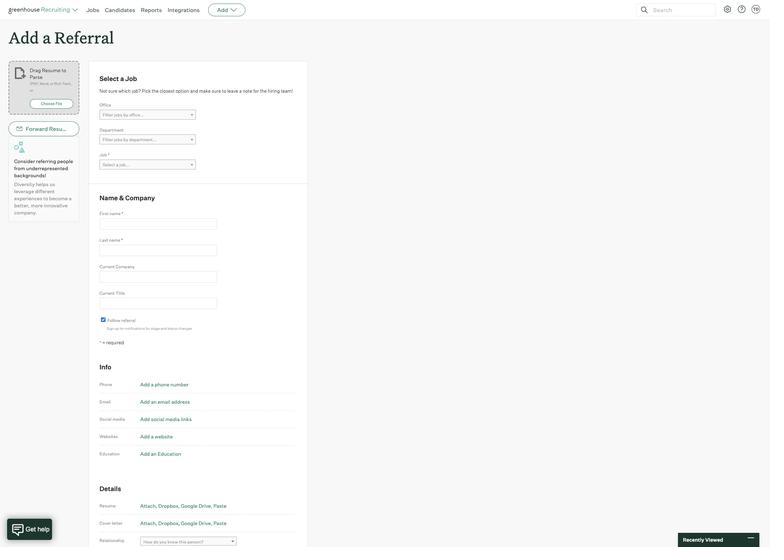 Task type: locate. For each thing, give the bounding box(es) containing it.
a down greenhouse recruiting image
[[43, 27, 51, 48]]

1 vertical spatial google drive link
[[181, 521, 213, 527]]

become
[[49, 196, 68, 202]]

email right via
[[81, 126, 96, 133]]

1 paste from the top
[[214, 504, 227, 510]]

0 vertical spatial attach dropbox google drive paste
[[140, 504, 227, 510]]

a for add a referral
[[43, 27, 51, 48]]

resume left via
[[49, 126, 71, 133]]

select down job *
[[103, 162, 115, 168]]

0 vertical spatial by
[[123, 112, 128, 118]]

google
[[181, 504, 198, 510], [181, 521, 198, 527]]

1 vertical spatial paste link
[[214, 521, 227, 527]]

an for education
[[151, 451, 157, 457]]

1 attach dropbox google drive paste from the top
[[140, 504, 227, 510]]

1 vertical spatial name
[[109, 238, 120, 243]]

job up job?
[[125, 75, 137, 83]]

0 vertical spatial google
[[181, 504, 198, 510]]

job *
[[100, 152, 110, 158]]

0 vertical spatial paste
[[214, 504, 227, 510]]

consider
[[14, 158, 35, 165]]

1 vertical spatial by
[[123, 137, 128, 143]]

0 horizontal spatial to
[[43, 196, 48, 202]]

resume for drag
[[42, 67, 61, 73]]

paste link for resume
[[214, 504, 227, 510]]

for right note
[[253, 88, 259, 94]]

follow
[[108, 318, 120, 323]]

0 horizontal spatial sure
[[108, 88, 118, 94]]

1 current from the top
[[100, 264, 115, 270]]

jobs inside the filter jobs by department... link
[[114, 137, 123, 143]]

resume inside button
[[49, 126, 71, 133]]

jobs up department
[[114, 112, 123, 118]]

0 vertical spatial paste link
[[214, 504, 227, 510]]

add for add an email address
[[140, 399, 150, 405]]

referring
[[36, 158, 56, 165]]

current
[[100, 264, 115, 270], [100, 291, 115, 296]]

resume up cover
[[100, 504, 116, 509]]

name
[[110, 211, 121, 217], [109, 238, 120, 243]]

to up text),
[[62, 67, 66, 73]]

reports link
[[141, 6, 162, 13]]

2 attach dropbox google drive paste from the top
[[140, 521, 227, 527]]

1 dropbox from the top
[[158, 504, 179, 510]]

1 horizontal spatial email
[[100, 400, 111, 405]]

2 paste link from the top
[[214, 521, 227, 527]]

name right first
[[110, 211, 121, 217]]

by left office...
[[123, 112, 128, 118]]

None text field
[[100, 245, 217, 257], [100, 298, 217, 310], [100, 245, 217, 257], [100, 298, 217, 310]]

jobs
[[114, 112, 123, 118], [114, 137, 123, 143]]

forward resume via email
[[26, 126, 96, 133]]

1 vertical spatial email
[[100, 400, 111, 405]]

1 vertical spatial an
[[151, 451, 157, 457]]

1 by from the top
[[123, 112, 128, 118]]

0 vertical spatial drive
[[199, 504, 211, 510]]

recently viewed
[[684, 538, 724, 544]]

attach link for cover letter
[[140, 521, 157, 527]]

current title
[[100, 291, 125, 296]]

jobs inside filter jobs by office... link
[[114, 112, 123, 118]]

pick
[[142, 88, 151, 94]]

company up title
[[116, 264, 135, 270]]

1 horizontal spatial job
[[125, 75, 137, 83]]

for
[[253, 88, 259, 94], [120, 327, 124, 331], [146, 327, 150, 331]]

an left email
[[151, 399, 157, 405]]

1 drive from the top
[[199, 504, 211, 510]]

and
[[190, 88, 198, 94], [161, 327, 167, 331]]

1 google drive link from the top
[[181, 504, 213, 510]]

paste
[[214, 504, 227, 510], [214, 521, 227, 527]]

an down 'add a website' link
[[151, 451, 157, 457]]

person?
[[188, 540, 204, 545]]

google drive link
[[181, 504, 213, 510], [181, 521, 213, 527]]

word,
[[40, 82, 49, 86]]

0 horizontal spatial the
[[152, 88, 159, 94]]

filter down office on the left of the page
[[103, 112, 113, 118]]

jobs down department
[[114, 137, 123, 143]]

social media
[[100, 417, 125, 422]]

drag resume to parse (pdf, word, or rich text), or
[[30, 67, 72, 93]]

a left job...
[[116, 162, 119, 168]]

filter jobs by department... link
[[100, 135, 196, 145]]

education down websites
[[100, 452, 120, 457]]

notifications
[[125, 327, 145, 331]]

2 vertical spatial resume
[[100, 504, 116, 509]]

None text field
[[100, 219, 217, 230], [100, 272, 217, 283], [100, 219, 217, 230], [100, 272, 217, 283]]

add for add a referral
[[9, 27, 39, 48]]

0 vertical spatial select
[[100, 75, 119, 83]]

to left leave
[[222, 88, 226, 94]]

add a website
[[140, 434, 173, 440]]

1 vertical spatial attach
[[140, 521, 156, 527]]

1 vertical spatial dropbox
[[158, 521, 179, 527]]

0 horizontal spatial for
[[120, 327, 124, 331]]

1 horizontal spatial the
[[260, 88, 267, 94]]

a left 'website' at the bottom of page
[[151, 434, 154, 440]]

viewed
[[706, 538, 724, 544]]

social
[[151, 417, 165, 423]]

1 horizontal spatial sure
[[212, 88, 221, 94]]

website
[[155, 434, 173, 440]]

better,
[[14, 203, 30, 209]]

1 vertical spatial attach dropbox google drive paste
[[140, 521, 227, 527]]

paste for cover letter
[[214, 521, 227, 527]]

google for resume
[[181, 504, 198, 510]]

1 vertical spatial to
[[222, 88, 226, 94]]

paste link
[[214, 504, 227, 510], [214, 521, 227, 527]]

a for add a phone number
[[151, 382, 154, 388]]

resume up rich
[[42, 67, 61, 73]]

2 sure from the left
[[212, 88, 221, 94]]

2 attach link from the top
[[140, 521, 157, 527]]

email up social
[[100, 400, 111, 405]]

jobs for office
[[114, 112, 123, 118]]

and right stage
[[161, 327, 167, 331]]

cover
[[100, 521, 111, 527]]

to inside consider referring people from underrepresented backgrounds! diversity helps us leverage different experiences to become a better, more innovative company.
[[43, 196, 48, 202]]

0 vertical spatial email
[[81, 126, 96, 133]]

select a job... link
[[100, 160, 196, 170]]

2 attach from the top
[[140, 521, 156, 527]]

0 vertical spatial filter
[[103, 112, 113, 118]]

0 vertical spatial jobs
[[114, 112, 123, 118]]

a for select a job
[[120, 75, 124, 83]]

0 vertical spatial dropbox
[[158, 504, 179, 510]]

required
[[106, 340, 124, 346]]

resume
[[42, 67, 61, 73], [49, 126, 71, 133], [100, 504, 116, 509]]

filter jobs by office...
[[103, 112, 144, 118]]

by for department...
[[123, 137, 128, 143]]

2 an from the top
[[151, 451, 157, 457]]

1 horizontal spatial media
[[166, 417, 180, 423]]

follow referral
[[108, 318, 136, 323]]

1 horizontal spatial or
[[50, 82, 54, 86]]

sign up for notifications for stage and status changes
[[107, 327, 192, 331]]

0 horizontal spatial or
[[30, 88, 33, 93]]

2 filter from the top
[[103, 137, 113, 143]]

a
[[43, 27, 51, 48], [120, 75, 124, 83], [239, 88, 242, 94], [116, 162, 119, 168], [69, 196, 72, 202], [151, 382, 154, 388], [151, 434, 154, 440]]

company right &
[[125, 194, 155, 202]]

1 vertical spatial paste
[[214, 521, 227, 527]]

drive for resume
[[199, 504, 211, 510]]

1 horizontal spatial and
[[190, 88, 198, 94]]

an
[[151, 399, 157, 405], [151, 451, 157, 457]]

the left hiring
[[260, 88, 267, 94]]

name right last
[[109, 238, 120, 243]]

* left =
[[100, 341, 101, 346]]

resume inside drag resume to parse (pdf, word, or rich text), or
[[42, 67, 61, 73]]

1 vertical spatial filter
[[103, 137, 113, 143]]

email inside button
[[81, 126, 96, 133]]

email
[[81, 126, 96, 133], [100, 400, 111, 405]]

1 paste link from the top
[[214, 504, 227, 510]]

attach dropbox google drive paste
[[140, 504, 227, 510], [140, 521, 227, 527]]

add for add
[[217, 6, 228, 13]]

a inside consider referring people from underrepresented backgrounds! diversity helps us leverage different experiences to become a better, more innovative company.
[[69, 196, 72, 202]]

a up which
[[120, 75, 124, 83]]

for left stage
[[146, 327, 150, 331]]

current left title
[[100, 291, 115, 296]]

job?
[[132, 88, 141, 94]]

choose
[[41, 101, 55, 106]]

2 by from the top
[[123, 137, 128, 143]]

current company
[[100, 264, 135, 270]]

media right social
[[113, 417, 125, 422]]

2 paste from the top
[[214, 521, 227, 527]]

filter down department
[[103, 137, 113, 143]]

more
[[31, 203, 43, 209]]

1 dropbox link from the top
[[158, 504, 180, 510]]

1 attach from the top
[[140, 504, 156, 510]]

0 horizontal spatial email
[[81, 126, 96, 133]]

0 horizontal spatial job
[[100, 152, 107, 158]]

td button
[[751, 4, 762, 15]]

0 vertical spatial current
[[100, 264, 115, 270]]

option
[[176, 88, 189, 94]]

0 vertical spatial dropbox link
[[158, 504, 180, 510]]

0 vertical spatial company
[[125, 194, 155, 202]]

0 vertical spatial resume
[[42, 67, 61, 73]]

by
[[123, 112, 128, 118], [123, 137, 128, 143]]

diversity
[[14, 182, 35, 188]]

1 vertical spatial select
[[103, 162, 115, 168]]

referral
[[121, 318, 136, 323]]

1 vertical spatial and
[[161, 327, 167, 331]]

note
[[243, 88, 252, 94]]

2 drive from the top
[[199, 521, 211, 527]]

* up "select a job..."
[[108, 152, 110, 158]]

0 vertical spatial to
[[62, 67, 66, 73]]

1 vertical spatial attach link
[[140, 521, 157, 527]]

dropbox link for resume
[[158, 504, 180, 510]]

the right pick
[[152, 88, 159, 94]]

1 an from the top
[[151, 399, 157, 405]]

underrepresented
[[26, 166, 68, 172]]

job up "select a job..."
[[100, 152, 107, 158]]

2 dropbox link from the top
[[158, 521, 180, 527]]

dropbox
[[158, 504, 179, 510], [158, 521, 179, 527]]

2 google from the top
[[181, 521, 198, 527]]

*
[[108, 152, 110, 158], [122, 211, 123, 217], [121, 238, 123, 243], [100, 341, 101, 346]]

0 vertical spatial job
[[125, 75, 137, 83]]

2 horizontal spatial to
[[222, 88, 226, 94]]

integrations link
[[168, 6, 200, 13]]

changes
[[178, 327, 192, 331]]

2 vertical spatial to
[[43, 196, 48, 202]]

name for first
[[110, 211, 121, 217]]

2 jobs from the top
[[114, 137, 123, 143]]

0 vertical spatial attach
[[140, 504, 156, 510]]

education
[[158, 451, 181, 457], [100, 452, 120, 457]]

a right "become"
[[69, 196, 72, 202]]

1 attach link from the top
[[140, 504, 157, 510]]

sure right "make"
[[212, 88, 221, 94]]

attach dropbox google drive paste for cover letter
[[140, 521, 227, 527]]

1 vertical spatial resume
[[49, 126, 71, 133]]

select up not
[[100, 75, 119, 83]]

1 vertical spatial current
[[100, 291, 115, 296]]

department
[[100, 127, 124, 133]]

or down (pdf,
[[30, 88, 33, 93]]

info
[[100, 364, 111, 372]]

1 jobs from the top
[[114, 112, 123, 118]]

&
[[119, 194, 124, 202]]

education down 'website' at the bottom of page
[[158, 451, 181, 457]]

1 horizontal spatial to
[[62, 67, 66, 73]]

filter jobs by office... link
[[100, 110, 196, 120]]

not
[[100, 88, 107, 94]]

you
[[160, 540, 167, 545]]

job
[[125, 75, 137, 83], [100, 152, 107, 158]]

1 vertical spatial jobs
[[114, 137, 123, 143]]

the
[[152, 88, 159, 94], [260, 88, 267, 94]]

1 google from the top
[[181, 504, 198, 510]]

1 vertical spatial dropbox link
[[158, 521, 180, 527]]

a left note
[[239, 88, 242, 94]]

to down different
[[43, 196, 48, 202]]

add inside popup button
[[217, 6, 228, 13]]

company
[[125, 194, 155, 202], [116, 264, 135, 270]]

rich
[[54, 82, 62, 86]]

media
[[166, 417, 180, 423], [113, 417, 125, 422]]

2 dropbox from the top
[[158, 521, 179, 527]]

1 vertical spatial or
[[30, 88, 33, 93]]

2 current from the top
[[100, 291, 115, 296]]

0 horizontal spatial media
[[113, 417, 125, 422]]

forward
[[26, 126, 48, 133]]

1 filter from the top
[[103, 112, 113, 118]]

dropbox for resume
[[158, 504, 179, 510]]

1 vertical spatial google
[[181, 521, 198, 527]]

0 vertical spatial google drive link
[[181, 504, 213, 510]]

0 vertical spatial an
[[151, 399, 157, 405]]

1 vertical spatial drive
[[199, 521, 211, 527]]

a for select a job...
[[116, 162, 119, 168]]

Follow referral checkbox
[[101, 318, 106, 322]]

0 vertical spatial attach link
[[140, 504, 157, 510]]

select for select a job...
[[103, 162, 115, 168]]

drive
[[199, 504, 211, 510], [199, 521, 211, 527]]

and left "make"
[[190, 88, 198, 94]]

hiring
[[268, 88, 280, 94]]

0 vertical spatial name
[[110, 211, 121, 217]]

current down last
[[100, 264, 115, 270]]

dropbox for cover letter
[[158, 521, 179, 527]]

2 google drive link from the top
[[181, 521, 213, 527]]

or left rich
[[50, 82, 54, 86]]

for right up at the left bottom of page
[[120, 327, 124, 331]]

number
[[171, 382, 189, 388]]

0 vertical spatial or
[[50, 82, 54, 86]]

by left department...
[[123, 137, 128, 143]]

a left 'phone'
[[151, 382, 154, 388]]

sure right not
[[108, 88, 118, 94]]

media left links
[[166, 417, 180, 423]]



Task type: vqa. For each thing, say whether or not it's contained in the screenshot.
day
no



Task type: describe. For each thing, give the bounding box(es) containing it.
address
[[171, 399, 190, 405]]

* right last
[[121, 238, 123, 243]]

* = required
[[100, 340, 124, 346]]

1 sure from the left
[[108, 88, 118, 94]]

office...
[[129, 112, 144, 118]]

forward resume via email button
[[9, 122, 96, 137]]

details
[[100, 485, 121, 493]]

add a phone number
[[140, 382, 189, 388]]

name for last
[[109, 238, 120, 243]]

relationship
[[100, 539, 125, 544]]

select for select a job
[[100, 75, 119, 83]]

company.
[[14, 210, 37, 216]]

consider referring people from underrepresented backgrounds! diversity helps us leverage different experiences to become a better, more innovative company.
[[14, 158, 73, 216]]

how do you know this person?
[[144, 540, 204, 545]]

add for add a phone number
[[140, 382, 150, 388]]

0 horizontal spatial and
[[161, 327, 167, 331]]

last name *
[[100, 238, 123, 243]]

us
[[50, 182, 55, 188]]

td button
[[752, 5, 761, 13]]

add an email address
[[140, 399, 190, 405]]

0 vertical spatial and
[[190, 88, 198, 94]]

dropbox link for cover letter
[[158, 521, 180, 527]]

filter for filter jobs by office...
[[103, 112, 113, 118]]

attach for cover letter
[[140, 521, 156, 527]]

stage
[[151, 327, 160, 331]]

name & company
[[100, 194, 155, 202]]

know
[[168, 540, 178, 545]]

greenhouse recruiting image
[[9, 6, 72, 14]]

td
[[754, 7, 760, 12]]

integrations
[[168, 6, 200, 13]]

links
[[181, 417, 192, 423]]

paste for resume
[[214, 504, 227, 510]]

leave
[[227, 88, 238, 94]]

up
[[115, 327, 119, 331]]

not sure which job? pick the closest option and make sure to leave a note for the hiring team!
[[100, 88, 293, 94]]

add for add an education
[[140, 451, 150, 457]]

reports
[[141, 6, 162, 13]]

add a referral
[[9, 27, 114, 48]]

1 vertical spatial job
[[100, 152, 107, 158]]

current for current company
[[100, 264, 115, 270]]

add a phone number link
[[140, 382, 189, 388]]

resume for forward
[[49, 126, 71, 133]]

how do you know this person? link
[[140, 537, 237, 548]]

current for current title
[[100, 291, 115, 296]]

choose file
[[41, 101, 62, 106]]

google for cover letter
[[181, 521, 198, 527]]

filter for filter jobs by department...
[[103, 137, 113, 143]]

department...
[[129, 137, 157, 143]]

candidates
[[105, 6, 135, 13]]

websites
[[100, 434, 118, 440]]

last
[[100, 238, 108, 243]]

status
[[168, 327, 178, 331]]

file
[[56, 101, 62, 106]]

attach link for resume
[[140, 504, 157, 510]]

recently
[[684, 538, 705, 544]]

add an email address link
[[140, 399, 190, 405]]

experiences
[[14, 196, 42, 202]]

parse
[[30, 74, 43, 80]]

title
[[116, 291, 125, 296]]

which
[[119, 88, 131, 94]]

this
[[179, 540, 187, 545]]

filter jobs by department...
[[103, 137, 157, 143]]

drive for cover letter
[[199, 521, 211, 527]]

cover letter
[[100, 521, 123, 527]]

people
[[57, 158, 73, 165]]

closest
[[160, 88, 175, 94]]

* down &
[[122, 211, 123, 217]]

jobs link
[[86, 6, 99, 13]]

job...
[[119, 162, 130, 168]]

=
[[102, 340, 105, 346]]

add for add a website
[[140, 434, 150, 440]]

backgrounds!
[[14, 173, 46, 179]]

email
[[158, 399, 170, 405]]

candidates link
[[105, 6, 135, 13]]

google drive link for cover letter
[[181, 521, 213, 527]]

add social media links link
[[140, 417, 192, 423]]

phone
[[155, 382, 169, 388]]

1 vertical spatial company
[[116, 264, 135, 270]]

google drive link for resume
[[181, 504, 213, 510]]

an for email
[[151, 399, 157, 405]]

2 the from the left
[[260, 88, 267, 94]]

* inside * = required
[[100, 341, 101, 346]]

from
[[14, 166, 25, 172]]

sign
[[107, 327, 114, 331]]

a for add a website
[[151, 434, 154, 440]]

leverage
[[14, 189, 34, 195]]

1 horizontal spatial for
[[146, 327, 150, 331]]

to inside drag resume to parse (pdf, word, or rich text), or
[[62, 67, 66, 73]]

via
[[72, 126, 80, 133]]

team!
[[281, 88, 293, 94]]

name
[[100, 194, 118, 202]]

select a job...
[[103, 162, 130, 168]]

(pdf,
[[30, 82, 39, 86]]

attach for resume
[[140, 504, 156, 510]]

select a job
[[100, 75, 137, 83]]

text),
[[62, 82, 72, 86]]

by for office...
[[123, 112, 128, 118]]

different
[[35, 189, 55, 195]]

1 the from the left
[[152, 88, 159, 94]]

helps
[[36, 182, 49, 188]]

innovative
[[44, 203, 68, 209]]

Search text field
[[652, 5, 710, 15]]

first
[[100, 211, 109, 217]]

add for add social media links
[[140, 417, 150, 423]]

jobs for department
[[114, 137, 123, 143]]

first name *
[[100, 211, 123, 217]]

attach dropbox google drive paste for resume
[[140, 504, 227, 510]]

paste link for cover letter
[[214, 521, 227, 527]]

drag
[[30, 67, 41, 73]]

0 horizontal spatial education
[[100, 452, 120, 457]]

2 horizontal spatial for
[[253, 88, 259, 94]]

configure image
[[724, 5, 733, 13]]

1 horizontal spatial education
[[158, 451, 181, 457]]

add an education link
[[140, 451, 181, 457]]



